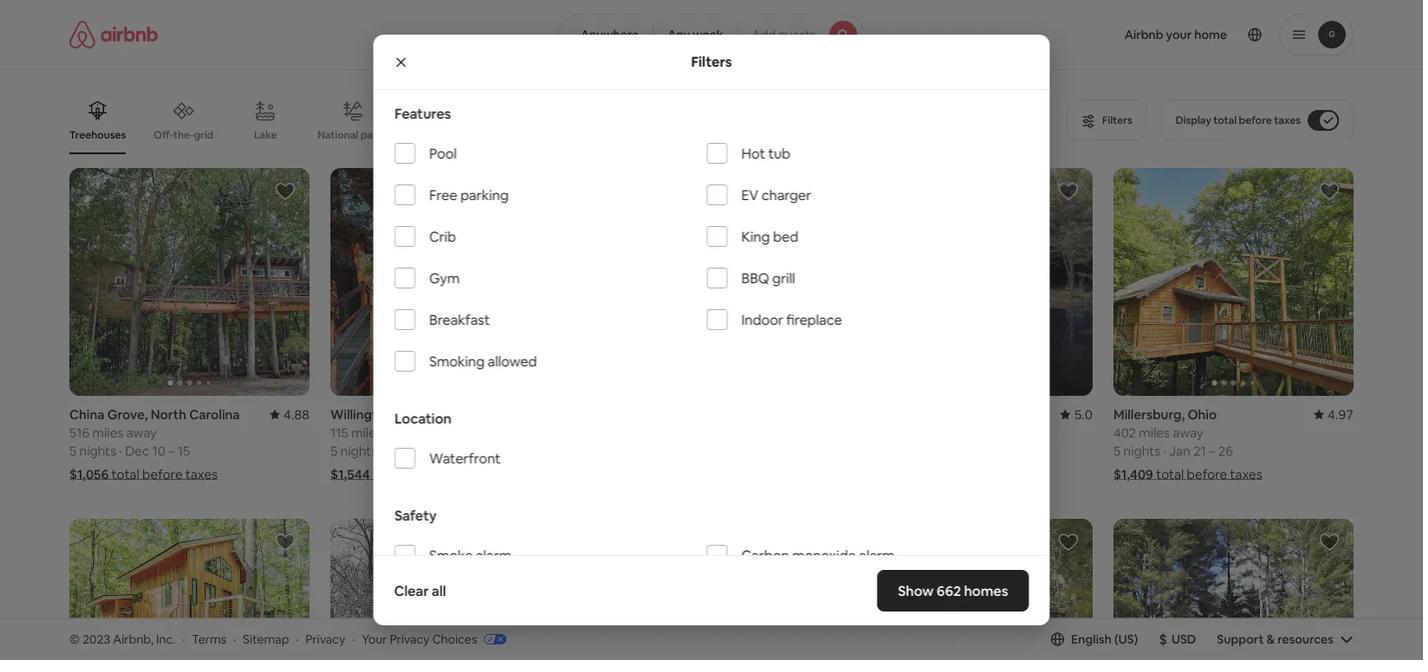 Task type: locate. For each thing, give the bounding box(es) containing it.
– right 21
[[1209, 443, 1216, 460]]

sitemap link
[[243, 632, 289, 648]]

2 privacy from the left
[[390, 632, 430, 648]]

add to wishlist: waterbury, vermont image
[[1058, 181, 1079, 202]]

1 – from the left
[[168, 443, 175, 460]]

1 nights from the left
[[79, 443, 116, 460]]

2 horizontal spatial 5
[[1114, 443, 1121, 460]]

support
[[1217, 632, 1264, 648]]

the-
[[173, 128, 194, 142]]

0 horizontal spatial alarm
[[475, 547, 511, 565]]

3 5 from the left
[[1114, 443, 1121, 460]]

4.88
[[283, 406, 310, 423]]

2 horizontal spatial away
[[1173, 425, 1204, 442]]

3 miles from the left
[[1139, 425, 1170, 442]]

ev charger
[[741, 186, 811, 204]]

miles inside millersburg, ohio 402 miles away 5 nights · jan 21 – 26 $1,409 total before taxes
[[1139, 425, 1170, 442]]

away for 115
[[385, 425, 416, 442]]

None search field
[[559, 14, 864, 56]]

· left dec
[[119, 443, 122, 460]]

filters
[[691, 53, 732, 71]]

· right inc. at the bottom of page
[[182, 632, 185, 648]]

jan left 3
[[386, 443, 407, 460]]

smoke
[[429, 547, 472, 565]]

crib
[[429, 228, 456, 245]]

grill
[[772, 269, 795, 287]]

willington,
[[330, 406, 396, 423]]

5 down 402
[[1114, 443, 1121, 460]]

2 horizontal spatial miles
[[1139, 425, 1170, 442]]

1 horizontal spatial show
[[898, 582, 934, 600]]

alarm right monoxide at the right
[[859, 547, 894, 565]]

parking
[[460, 186, 508, 204]]

china grove, north carolina 516 miles away 5 nights · dec 10 – 15 $1,056 total before taxes
[[69, 406, 240, 483]]

0 horizontal spatial privacy
[[306, 632, 345, 648]]

taxes inside china grove, north carolina 516 miles away 5 nights · dec 10 – 15 $1,056 total before taxes
[[185, 466, 218, 483]]

miles down willington,
[[351, 425, 382, 442]]

total
[[1214, 114, 1237, 127], [112, 466, 139, 483], [373, 466, 401, 483], [1156, 466, 1184, 483]]

$1,544
[[330, 466, 370, 483]]

away up 21
[[1173, 425, 1204, 442]]

before
[[1239, 114, 1272, 127], [142, 466, 183, 483], [404, 466, 444, 483], [1187, 466, 1227, 483]]

26
[[1218, 443, 1233, 460]]

1 vertical spatial show
[[898, 582, 934, 600]]

off-the-grid
[[154, 128, 213, 142]]

1 away from the left
[[126, 425, 157, 442]]

– left "15"
[[168, 443, 175, 460]]

5 down 516
[[69, 443, 77, 460]]

4.88 out of 5 average rating image
[[270, 406, 310, 423]]

· left privacy link
[[296, 632, 299, 648]]

support & resources
[[1217, 632, 1334, 648]]

2 horizontal spatial nights
[[1124, 443, 1161, 460]]

total down dec
[[112, 466, 139, 483]]

1 horizontal spatial alarm
[[859, 547, 894, 565]]

2 horizontal spatial –
[[1209, 443, 1216, 460]]

bbq grill
[[741, 269, 795, 287]]

king bed
[[741, 228, 798, 245]]

none search field containing anywhere
[[559, 14, 864, 56]]

nights
[[79, 443, 116, 460], [340, 443, 377, 460], [1124, 443, 1161, 460]]

nights up $1,544
[[340, 443, 377, 460]]

· inside china grove, north carolina 516 miles away 5 nights · dec 10 – 15 $1,056 total before taxes
[[119, 443, 122, 460]]

location
[[394, 410, 451, 428]]

english (us) button
[[1051, 632, 1138, 648]]

1 horizontal spatial jan
[[1169, 443, 1191, 460]]

total right display
[[1214, 114, 1237, 127]]

1 horizontal spatial miles
[[351, 425, 382, 442]]

1 horizontal spatial nights
[[340, 443, 377, 460]]

0 vertical spatial show
[[672, 556, 703, 571]]

miles down millersburg,
[[1139, 425, 1170, 442]]

5 down 115
[[330, 443, 338, 460]]

before right display
[[1239, 114, 1272, 127]]

show map
[[672, 556, 731, 571]]

add guests button
[[737, 14, 864, 56]]

3 – from the left
[[1209, 443, 1216, 460]]

1 jan from the left
[[386, 443, 407, 460]]

taxes inside millersburg, ohio 402 miles away 5 nights · jan 21 – 26 $1,409 total before taxes
[[1230, 466, 1262, 483]]

away inside millersburg, ohio 402 miles away 5 nights · jan 21 – 26 $1,409 total before taxes
[[1173, 425, 1204, 442]]

0 horizontal spatial 5
[[69, 443, 77, 460]]

before inside china grove, north carolina 516 miles away 5 nights · dec 10 – 15 $1,056 total before taxes
[[142, 466, 183, 483]]

terms link
[[192, 632, 226, 648]]

allowed
[[487, 353, 537, 370]]

before down 21
[[1187, 466, 1227, 483]]

show left map
[[672, 556, 703, 571]]

before down 10
[[142, 466, 183, 483]]

fireplace
[[786, 311, 842, 329]]

show for show 662 homes
[[898, 582, 934, 600]]

any week button
[[653, 14, 738, 56]]

choices
[[432, 632, 477, 648]]

carbon monoxide alarm
[[741, 547, 894, 565]]

total right $1,409
[[1156, 466, 1184, 483]]

miles
[[92, 425, 123, 442], [351, 425, 382, 442], [1139, 425, 1170, 442]]

$1,056
[[69, 466, 109, 483]]

show
[[672, 556, 703, 571], [898, 582, 934, 600]]

clear all button
[[386, 574, 455, 609]]

alarm
[[475, 547, 511, 565], [859, 547, 894, 565]]

1 horizontal spatial 5
[[330, 443, 338, 460]]

national
[[318, 128, 358, 142]]

nights inside millersburg, ohio 402 miles away 5 nights · jan 21 – 26 $1,409 total before taxes
[[1124, 443, 1161, 460]]

1 horizontal spatial away
[[385, 425, 416, 442]]

your privacy choices link
[[362, 632, 507, 649]]

bbq
[[741, 269, 769, 287]]

0 horizontal spatial away
[[126, 425, 157, 442]]

0 horizontal spatial miles
[[92, 425, 123, 442]]

1 horizontal spatial –
[[420, 443, 427, 460]]

before down 3
[[404, 466, 444, 483]]

1 miles from the left
[[92, 425, 123, 442]]

national parks
[[318, 128, 388, 142]]

before inside millersburg, ohio 402 miles away 5 nights · jan 21 – 26 $1,409 total before taxes
[[1187, 466, 1227, 483]]

5 nights
[[330, 443, 377, 460]]

add guests
[[752, 27, 816, 42]]

pool
[[429, 144, 456, 162]]

–
[[168, 443, 175, 460], [420, 443, 427, 460], [1209, 443, 1216, 460]]

jan left 21
[[1169, 443, 1191, 460]]

– right 3
[[420, 443, 427, 460]]

show inside "button"
[[672, 556, 703, 571]]

3 away from the left
[[1173, 425, 1204, 442]]

alarm right 'smoke'
[[475, 547, 511, 565]]

miles down grove,
[[92, 425, 123, 442]]

0 horizontal spatial show
[[672, 556, 703, 571]]

add to wishlist: millersburg, ohio image
[[1319, 181, 1340, 202]]

grove,
[[107, 406, 148, 423]]

total inside millersburg, ohio 402 miles away 5 nights · jan 21 – 26 $1,409 total before taxes
[[1156, 466, 1184, 483]]

china
[[69, 406, 105, 423]]

all
[[432, 582, 446, 600]]

display
[[1176, 114, 1211, 127]]

taxes
[[1274, 114, 1301, 127], [185, 466, 218, 483], [447, 466, 479, 483], [1230, 466, 1262, 483]]

2 away from the left
[[385, 425, 416, 442]]

jan inside millersburg, ohio 402 miles away 5 nights · jan 21 – 26 $1,409 total before taxes
[[1169, 443, 1191, 460]]

away up dec
[[126, 425, 157, 442]]

show left 662
[[898, 582, 934, 600]]

usd
[[1172, 632, 1196, 648]]

add to wishlist: hardwick, vermont image
[[797, 181, 818, 202]]

terms · sitemap · privacy ·
[[192, 632, 355, 648]]

· right terms link
[[233, 632, 236, 648]]

2 miles from the left
[[351, 425, 382, 442]]

add to wishlist: china grove, north carolina image
[[275, 181, 296, 202]]

516
[[69, 425, 90, 442]]

– inside china grove, north carolina 516 miles away 5 nights · dec 10 – 15 $1,056 total before taxes
[[168, 443, 175, 460]]

miles inside the willington, connecticut 115 miles away
[[351, 425, 382, 442]]

1 horizontal spatial privacy
[[390, 632, 430, 648]]

add to wishlist: saint johnsbury, vermont image
[[1058, 533, 1079, 553]]

nights up $1,056
[[79, 443, 116, 460]]

3 nights from the left
[[1124, 443, 1161, 460]]

filters dialog
[[373, 0, 1050, 636]]

0 horizontal spatial –
[[168, 443, 175, 460]]

monoxide
[[792, 547, 856, 565]]

0 horizontal spatial nights
[[79, 443, 116, 460]]

your
[[362, 632, 387, 648]]

privacy right your
[[390, 632, 430, 648]]

carolina
[[189, 406, 240, 423]]

group
[[69, 87, 1057, 154], [69, 168, 310, 397], [330, 168, 571, 397], [592, 168, 832, 397], [853, 168, 1093, 397], [1114, 168, 1354, 397], [69, 520, 310, 661], [330, 520, 571, 661], [592, 520, 832, 661], [853, 520, 1093, 661], [1114, 520, 1354, 661]]

1 5 from the left
[[69, 443, 77, 460]]

add to wishlist: bridgewater, virginia image
[[1319, 533, 1340, 553]]

english (us)
[[1071, 632, 1138, 648]]

2 jan from the left
[[1169, 443, 1191, 460]]

privacy left your
[[306, 632, 345, 648]]

sitemap
[[243, 632, 289, 648]]

0 horizontal spatial jan
[[386, 443, 407, 460]]

carbon
[[741, 547, 789, 565]]

$1,409
[[1114, 466, 1154, 483]]

2 nights from the left
[[340, 443, 377, 460]]

off-
[[154, 128, 173, 142]]

away inside china grove, north carolina 516 miles away 5 nights · dec 10 – 15 $1,056 total before taxes
[[126, 425, 157, 442]]

show inside 'filters' "dialog"
[[898, 582, 934, 600]]

map
[[705, 556, 731, 571]]

any week
[[668, 27, 724, 42]]

away up jan 3 – 8
[[385, 425, 416, 442]]

· left 21
[[1163, 443, 1166, 460]]

away inside the willington, connecticut 115 miles away
[[385, 425, 416, 442]]

5
[[69, 443, 77, 460], [330, 443, 338, 460], [1114, 443, 1121, 460]]

· left your
[[352, 632, 355, 648]]

5.0
[[1074, 406, 1093, 423]]

away for 402
[[1173, 425, 1204, 442]]

4.97
[[1328, 406, 1354, 423]]

nights up $1,409
[[1124, 443, 1161, 460]]



Task type: vqa. For each thing, say whether or not it's contained in the screenshot.
3
yes



Task type: describe. For each thing, give the bounding box(es) containing it.
grid
[[194, 128, 213, 142]]

15
[[178, 443, 190, 460]]

guests
[[778, 27, 816, 42]]

4.97 out of 5 average rating image
[[1314, 406, 1354, 423]]

dec
[[125, 443, 149, 460]]

8
[[430, 443, 437, 460]]

· inside millersburg, ohio 402 miles away 5 nights · jan 21 – 26 $1,409 total before taxes
[[1163, 443, 1166, 460]]

show 662 homes
[[898, 582, 1008, 600]]

charger
[[761, 186, 811, 204]]

show map button
[[654, 543, 769, 584]]

lake
[[254, 128, 277, 142]]

nights inside china grove, north carolina 516 miles away 5 nights · dec 10 – 15 $1,056 total before taxes
[[79, 443, 116, 460]]

tub
[[768, 144, 790, 162]]

2023
[[83, 632, 110, 648]]

clear
[[394, 582, 429, 600]]

(us)
[[1114, 632, 1138, 648]]

5 inside china grove, north carolina 516 miles away 5 nights · dec 10 – 15 $1,056 total before taxes
[[69, 443, 77, 460]]

anywhere button
[[559, 14, 654, 56]]

2 5 from the left
[[330, 443, 338, 460]]

smoking allowed
[[429, 353, 537, 370]]

$ usd
[[1159, 631, 1196, 649]]

smoke alarm
[[429, 547, 511, 565]]

662
[[937, 582, 961, 600]]

5.0 out of 5 average rating image
[[1060, 406, 1093, 423]]

group containing off-the-grid
[[69, 87, 1057, 154]]

privacy link
[[306, 632, 345, 648]]

bed
[[773, 228, 798, 245]]

your privacy choices
[[362, 632, 477, 648]]

– inside millersburg, ohio 402 miles away 5 nights · jan 21 – 26 $1,409 total before taxes
[[1209, 443, 1216, 460]]

airbnb,
[[113, 632, 153, 648]]

millersburg, ohio 402 miles away 5 nights · jan 21 – 26 $1,409 total before taxes
[[1114, 406, 1262, 483]]

indoor fireplace
[[741, 311, 842, 329]]

free parking
[[429, 186, 508, 204]]

homes
[[964, 582, 1008, 600]]

millersburg,
[[1114, 406, 1185, 423]]

clear all
[[394, 582, 446, 600]]

ev
[[741, 186, 758, 204]]

miles inside china grove, north carolina 516 miles away 5 nights · dec 10 – 15 $1,056 total before taxes
[[92, 425, 123, 442]]

115
[[330, 425, 348, 442]]

display total before taxes
[[1176, 114, 1301, 127]]

inc.
[[156, 632, 175, 648]]

add to wishlist: sanford, maine image
[[275, 533, 296, 553]]

© 2023 airbnb, inc. ·
[[69, 632, 185, 648]]

profile element
[[885, 0, 1354, 69]]

safety
[[394, 507, 436, 525]]

hot tub
[[741, 144, 790, 162]]

free
[[429, 186, 457, 204]]

&
[[1267, 632, 1275, 648]]

show 662 homes link
[[877, 571, 1029, 612]]

add to wishlist: willow, new york image
[[797, 533, 818, 553]]

features
[[394, 105, 451, 122]]

miles for 402
[[1139, 425, 1170, 442]]

total down jan 3 – 8
[[373, 466, 401, 483]]

parks
[[361, 128, 388, 142]]

waterfront
[[429, 450, 500, 468]]

smoking
[[429, 353, 484, 370]]

anywhere
[[581, 27, 639, 42]]

$
[[1159, 631, 1167, 649]]

support & resources button
[[1217, 632, 1354, 648]]

indoor
[[741, 311, 783, 329]]

week
[[693, 27, 724, 42]]

jan 3 – 8
[[386, 443, 437, 460]]

miles for 115
[[351, 425, 382, 442]]

resources
[[1278, 632, 1334, 648]]

21
[[1193, 443, 1206, 460]]

show for show map
[[672, 556, 703, 571]]

1 privacy from the left
[[306, 632, 345, 648]]

gym
[[429, 269, 459, 287]]

willington, connecticut 115 miles away
[[330, 406, 476, 442]]

10
[[152, 443, 165, 460]]

hot
[[741, 144, 765, 162]]

total inside china grove, north carolina 516 miles away 5 nights · dec 10 – 15 $1,056 total before taxes
[[112, 466, 139, 483]]

2 alarm from the left
[[859, 547, 894, 565]]

5 inside millersburg, ohio 402 miles away 5 nights · jan 21 – 26 $1,409 total before taxes
[[1114, 443, 1121, 460]]

$1,544 total before taxes
[[330, 466, 479, 483]]

2 – from the left
[[420, 443, 427, 460]]

1 alarm from the left
[[475, 547, 511, 565]]

breakfast
[[429, 311, 490, 329]]

add
[[752, 27, 776, 42]]

king
[[741, 228, 770, 245]]

any
[[668, 27, 690, 42]]

3
[[410, 443, 418, 460]]

©
[[69, 632, 80, 648]]

402
[[1114, 425, 1136, 442]]



